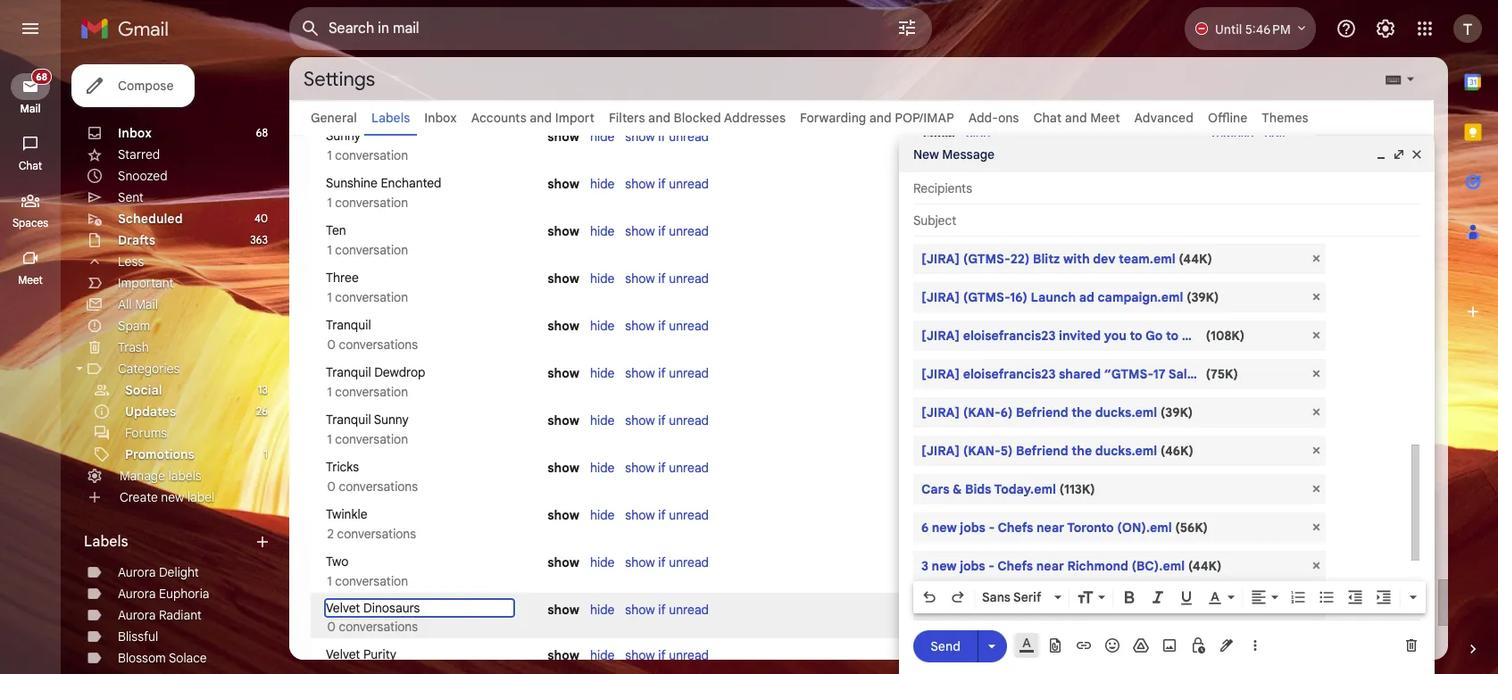 Task type: describe. For each thing, give the bounding box(es) containing it.
minimize image
[[1374, 147, 1388, 162]]

mail inside heading
[[20, 102, 41, 115]]

attachment: [jira] (kan-5) befriend the ducks.eml. press enter to view the attachment and delete to remove it element
[[913, 436, 1326, 466]]

if for tranquil sunny 1 conversation
[[658, 413, 666, 429]]

12 show if unread from the top
[[625, 647, 709, 663]]

Subject field
[[913, 212, 1421, 229]]

with inside 'element'
[[1063, 251, 1090, 267]]

snoozed link
[[118, 168, 168, 184]]

[jira] (gtms-22) blitz with dev team.eml (44k)
[[921, 251, 1212, 267]]

attachment: [jira] (kan-6) befriend the ducks.eml. press enter to view the attachment and delete to remove it element
[[913, 397, 1326, 428]]

more formatting options image
[[1405, 588, 1422, 606]]

ad
[[1079, 289, 1095, 305]]

edit link for three 1 conversation
[[1265, 271, 1287, 287]]

remove for twinkle 2 conversations
[[1212, 507, 1254, 523]]

2 to from the left
[[1166, 328, 1179, 344]]

tricks
[[326, 459, 359, 475]]

near for toronto
[[1037, 520, 1064, 536]]

and for forwarding
[[870, 110, 892, 126]]

all mail
[[118, 296, 158, 313]]

and for chat
[[1065, 110, 1087, 126]]

chat and meet link
[[1033, 110, 1120, 126]]

(56k)
[[1175, 520, 1208, 536]]

sunshine
[[326, 175, 378, 191]]

velvet
[[326, 646, 360, 663]]

attachment: [jira] (gtms-16) launch ad campaign.eml. press enter to view the attachment and delete to remove it element
[[913, 282, 1326, 313]]

filters and blocked addresses link
[[609, 110, 786, 126]]

1 inside sunny 1 conversation
[[327, 147, 332, 163]]

unread for tranquil dewdrop 1 conversation
[[669, 365, 709, 381]]

sunny 1 conversation
[[324, 128, 408, 163]]

advanced search options image
[[889, 10, 925, 46]]

go
[[1145, 328, 1163, 344]]

edit for ten 1 conversation
[[1265, 223, 1287, 239]]

[jira] for [jira] (kan-5) befriend the ducks.eml (46k)
[[921, 443, 960, 459]]

team.eml
[[1119, 251, 1176, 267]]

sunny inside sunny 1 conversation
[[326, 128, 361, 144]]

tricks 0 conversations
[[324, 459, 418, 495]]

conversations for twinkle
[[337, 526, 416, 542]]

edit link for sunny 1 conversation
[[1265, 129, 1287, 145]]

0 for tranquil 0 conversations
[[327, 337, 336, 353]]

sans serif
[[982, 589, 1041, 605]]

ducks.eml for [jira] (kan-6) befriend the ducks.eml
[[1095, 404, 1157, 421]]

aurora euphoria
[[118, 586, 209, 602]]

(on).eml
[[1117, 520, 1172, 536]]

filters and blocked addresses
[[609, 110, 786, 126]]

compose
[[118, 78, 174, 94]]

remove for ten 1 conversation
[[1212, 223, 1254, 239]]

remove for tricks 0 conversations
[[1212, 460, 1254, 476]]

insert emoji ‪(⌘⇧2)‬ image
[[1104, 637, 1121, 654]]

less
[[118, 254, 144, 270]]

conversation inside ten 1 conversation
[[335, 242, 408, 258]]

show if unread for tranquil dewdrop 1 conversation
[[625, 365, 709, 381]]

updates
[[125, 404, 176, 420]]

delight
[[159, 564, 199, 580]]

purity
[[363, 646, 396, 663]]

promotions
[[125, 446, 195, 463]]

accounts and import
[[471, 110, 595, 126]]

tranquil 0 conversations
[[324, 317, 418, 353]]

aurora euphoria link
[[118, 586, 209, 602]]

chat for chat
[[19, 159, 42, 172]]

"gtms-
[[1104, 366, 1153, 382]]

chefs for toronto
[[998, 520, 1033, 536]]

trash link
[[118, 339, 149, 355]]

serif
[[1013, 589, 1041, 605]]

spaces
[[12, 216, 48, 229]]

show if unread for tranquil 0 conversations
[[625, 318, 709, 334]]

show if unread link for ten 1 conversation
[[625, 223, 709, 239]]

363
[[250, 233, 268, 246]]

(108k)
[[1206, 328, 1245, 344]]

drafts
[[118, 232, 155, 248]]

- for 6
[[989, 520, 995, 536]]

show if unread link for twinkle 2 conversations
[[625, 507, 709, 523]]

13
[[258, 383, 268, 396]]

[jira] for [jira] (kan-6) befriend the ducks.eml (39k)
[[921, 404, 960, 421]]

0 for tricks 0 conversations
[[327, 479, 336, 495]]

meet inside heading
[[18, 273, 43, 287]]

befriend for 5)
[[1016, 443, 1069, 459]]

conversations for tranquil
[[339, 337, 418, 353]]

1 to from the left
[[1130, 328, 1143, 344]]

conversation inside tranquil sunny 1 conversation
[[335, 431, 408, 447]]

dewdrop
[[374, 364, 425, 380]]

labels link
[[371, 110, 410, 126]]

tranquil for tranquil sunny
[[326, 412, 371, 428]]

0 vertical spatial meet
[[1090, 110, 1120, 126]]

10 remove from the top
[[1212, 602, 1254, 618]]

1 horizontal spatial inbox link
[[424, 110, 457, 126]]

pop/imap
[[895, 110, 954, 126]]

1 inside tranquil dewdrop 1 conversation
[[327, 384, 332, 400]]

addresses
[[724, 110, 786, 126]]

conversations up purity
[[339, 619, 418, 635]]

chat for chat and meet
[[1033, 110, 1062, 126]]

sunny inside tranquil sunny 1 conversation
[[374, 412, 409, 428]]

aurora for aurora euphoria
[[118, 586, 156, 602]]

ons
[[998, 110, 1019, 126]]

[jira] (kan-5) befriend the ducks.eml (46k)
[[921, 443, 1194, 459]]

10 remove link from the top
[[1212, 602, 1254, 618]]

unread for tranquil sunny 1 conversation
[[669, 413, 709, 429]]

compose button
[[71, 64, 195, 107]]

unread for tricks 0 conversations
[[669, 460, 709, 476]]

1 vertical spatial 68
[[256, 126, 268, 139]]

0 vertical spatial 68
[[36, 71, 47, 83]]

chat and meet
[[1033, 110, 1120, 126]]

create new label link
[[120, 489, 215, 505]]

edit link for tranquil sunny 1 conversation
[[1265, 413, 1287, 429]]

settings
[[304, 67, 375, 91]]

attach files image
[[1046, 637, 1064, 654]]

conversation inside tranquil dewdrop 1 conversation
[[335, 384, 408, 400]]

three 1 conversation
[[324, 270, 408, 305]]

edit for tranquil sunny 1 conversation
[[1265, 413, 1287, 429]]

insert link ‪(⌘k)‬ image
[[1075, 637, 1093, 654]]

radiant
[[159, 607, 202, 623]]

11 if from the top
[[658, 602, 666, 618]]

social link
[[125, 382, 162, 398]]

12 unread from the top
[[669, 647, 709, 663]]

(gtms- for 22)
[[963, 251, 1010, 267]]

velvet purity
[[326, 646, 396, 663]]

themes
[[1262, 110, 1309, 126]]

edit link for tricks 0 conversations
[[1265, 460, 1287, 476]]

blossom solace link
[[118, 650, 207, 666]]

campaign.eml
[[1098, 289, 1183, 305]]

12 if from the top
[[658, 647, 666, 663]]

filters
[[609, 110, 645, 126]]

attachment: [jira] eloisefrancis23 invited you to go to market sample.eml. press enter to view the attachment and delete to remove it element
[[913, 321, 1326, 351]]

you.eml
[[1286, 366, 1334, 382]]

the for 6)
[[1072, 404, 1092, 421]]

accounts
[[471, 110, 527, 126]]

toronto
[[1067, 520, 1114, 536]]

search in mail image
[[295, 13, 327, 45]]

9 edit from the top
[[1265, 602, 1287, 618]]

sans serif option
[[979, 588, 1051, 606]]

dialog containing [jira] (gtms-22) blitz with dev team.eml
[[899, 137, 1435, 674]]

promotions link
[[125, 446, 195, 463]]

eloisefrancis23 for invited
[[963, 328, 1056, 344]]

show if unread link for tranquil dewdrop 1 conversation
[[625, 365, 709, 381]]

underline ‪(⌘u)‬ image
[[1178, 589, 1196, 607]]

trash
[[118, 339, 149, 355]]

aurora radiant
[[118, 607, 202, 623]]

(kan- for 5)
[[963, 443, 1001, 459]]

[jira] eloisefrancis23 shared "gtms-17 sales kickoff" with you.eml
[[921, 366, 1334, 382]]

remove link for twinkle 2 conversations
[[1212, 507, 1254, 523]]

show if unread for sunshine enchanted 1 conversation
[[625, 176, 709, 192]]

social
[[125, 382, 162, 398]]

edit for three 1 conversation
[[1265, 271, 1287, 287]]

inbox for inbox link to the left
[[118, 125, 152, 141]]

launch
[[1031, 289, 1076, 305]]

create
[[120, 489, 158, 505]]

send
[[931, 638, 961, 654]]

(gtms- for 16)
[[963, 289, 1010, 305]]

remove link for sunny 1 conversation
[[1212, 129, 1254, 145]]

6
[[921, 520, 929, 536]]

tranquil sunny 1 conversation
[[324, 412, 409, 447]]

show if unread for twinkle 2 conversations
[[625, 507, 709, 523]]

if for ten 1 conversation
[[658, 223, 666, 239]]

6 new jobs - chefs near toronto (on).eml (56k)
[[921, 520, 1208, 536]]

indent less ‪(⌘[)‬ image
[[1346, 588, 1364, 606]]

starred
[[118, 146, 160, 163]]

select input tool image
[[1405, 72, 1416, 85]]

[jira] (gtms-16) launch ad campaign.eml (39k)
[[921, 289, 1219, 305]]

11 remove link from the top
[[1212, 647, 1254, 663]]

(44k) inside attachment: [jira] (gtms-22) blitz with dev team.eml. press enter to view the attachment and delete to remove it 'element'
[[1179, 251, 1212, 267]]

mail heading
[[0, 102, 61, 116]]

conversation inside sunshine enchanted 1 conversation
[[335, 195, 408, 211]]

euphoria
[[159, 586, 209, 602]]

3
[[921, 558, 929, 574]]

enchanted
[[381, 175, 442, 191]]

new for 3
[[932, 558, 957, 574]]

insert signature image
[[1218, 637, 1236, 654]]

[jira] for [jira] eloisefrancis23 invited you to go to market sample.eml
[[921, 328, 960, 344]]

solace
[[169, 650, 207, 666]]

[jira] for [jira] eloisefrancis23 shared "gtms-17 sales kickoff" with you.eml
[[921, 366, 960, 382]]

drafts link
[[118, 232, 155, 248]]

unread for sunny 1 conversation
[[669, 129, 709, 145]]

scheduled link
[[118, 211, 183, 227]]

remove link for tranquil dewdrop 1 conversation
[[1212, 365, 1254, 381]]

main menu image
[[20, 18, 41, 39]]

twinkle 2 conversations
[[324, 506, 416, 542]]

9 edit link from the top
[[1265, 602, 1287, 618]]

[jira] for [jira] (gtms-16) launch ad campaign.eml (39k)
[[921, 289, 960, 305]]

1 inside tranquil sunny 1 conversation
[[327, 431, 332, 447]]

labels for the labels link
[[371, 110, 410, 126]]

remove for three 1 conversation
[[1212, 271, 1254, 287]]

11 show if unread link from the top
[[625, 602, 709, 618]]

blossom solace
[[118, 650, 207, 666]]

less button
[[71, 251, 279, 272]]

edit link for twinkle 2 conversations
[[1265, 507, 1287, 523]]

redo ‪(⌘y)‬ image
[[949, 588, 967, 606]]

1 inside ten 1 conversation
[[327, 242, 332, 258]]

manage labels link
[[120, 468, 202, 484]]

sales
[[1168, 366, 1201, 382]]

forums link
[[125, 425, 167, 441]]

edit link for ten 1 conversation
[[1265, 223, 1287, 239]]

undo ‪(⌘z)‬ image
[[921, 588, 938, 606]]

unread for sunshine enchanted 1 conversation
[[669, 176, 709, 192]]

Search in mail text field
[[329, 20, 846, 38]]

new inside manage labels create new label
[[161, 489, 184, 505]]

dev
[[1093, 251, 1116, 267]]

jobs for 3
[[960, 558, 985, 574]]

aurora delight
[[118, 564, 199, 580]]

1 horizontal spatial mail
[[135, 296, 158, 313]]

labels
[[168, 468, 202, 484]]



Task type: vqa. For each thing, say whether or not it's contained in the screenshot.
4th remove from the bottom of the page
yes



Task type: locate. For each thing, give the bounding box(es) containing it.
1 ducks.eml from the top
[[1095, 404, 1157, 421]]

aurora for aurora delight
[[118, 564, 156, 580]]

remove
[[1212, 129, 1254, 145], [1212, 223, 1254, 239], [1212, 271, 1254, 287], [1212, 318, 1254, 334], [1212, 365, 1254, 381], [1212, 413, 1254, 429], [1212, 460, 1254, 476], [1212, 507, 1254, 523], [1212, 554, 1254, 571], [1212, 602, 1254, 618], [1212, 647, 1254, 663]]

3 and from the left
[[870, 110, 892, 126]]

if for tranquil dewdrop 1 conversation
[[658, 365, 666, 381]]

6 edit from the top
[[1265, 413, 1287, 429]]

1 vertical spatial chat
[[19, 159, 42, 172]]

the down [jira] (kan-6) befriend the ducks.eml (39k)
[[1072, 443, 1092, 459]]

3 show if unread from the top
[[625, 223, 709, 239]]

7 remove from the top
[[1212, 460, 1254, 476]]

all
[[118, 296, 132, 313]]

0 vertical spatial (39k)
[[1187, 289, 1219, 305]]

-
[[989, 520, 995, 536], [989, 558, 995, 574]]

edit for sunny 1 conversation
[[1265, 129, 1287, 145]]

(kan- up 5)
[[963, 404, 1001, 421]]

blissful link
[[118, 629, 158, 645]]

conversations inside twinkle 2 conversations
[[337, 526, 416, 542]]

0 vertical spatial -
[[989, 520, 995, 536]]

2 - from the top
[[989, 558, 995, 574]]

new for 6
[[932, 520, 957, 536]]

blissful
[[118, 629, 158, 645]]

1 chefs from the top
[[998, 520, 1033, 536]]

advanced
[[1134, 110, 1194, 126]]

eloisefrancis23 down 16)
[[963, 328, 1056, 344]]

(44k) down subject "field"
[[1179, 251, 1212, 267]]

(39k) inside the attachment: [jira] (gtms-16) launch ad campaign.eml. press enter to view the attachment and delete to remove it element
[[1187, 289, 1219, 305]]

1 down two
[[327, 573, 332, 589]]

show if unread link for tranquil 0 conversations
[[625, 318, 709, 334]]

- up "sans"
[[989, 558, 995, 574]]

7 unread from the top
[[669, 413, 709, 429]]

- inside attachment: 6 new jobs - chefs near toronto (on).eml. press enter to view the attachment and delete to remove it element
[[989, 520, 995, 536]]

conversation up three 1 conversation
[[335, 242, 408, 258]]

edit for tranquil 0 conversations
[[1265, 318, 1287, 334]]

forums
[[125, 425, 167, 441]]

2 jobs from the top
[[960, 558, 985, 574]]

26
[[256, 404, 268, 418]]

2 vertical spatial 0
[[327, 619, 336, 635]]

mail down important
[[135, 296, 158, 313]]

attachment: 3 new jobs - chefs near richmond (bc).eml. press enter to view the attachment and delete to remove it element
[[913, 551, 1326, 581]]

0 vertical spatial the
[[1072, 404, 1092, 421]]

2 ducks.eml from the top
[[1095, 443, 1157, 459]]

1 down the '26'
[[264, 447, 268, 461]]

0 up tranquil dewdrop 1 conversation
[[327, 337, 336, 353]]

4 show if unread link from the top
[[625, 271, 709, 287]]

near
[[1037, 520, 1064, 536], [1036, 558, 1064, 574]]

twinkle
[[326, 506, 367, 522]]

new right the 3
[[932, 558, 957, 574]]

aurora up aurora euphoria link
[[118, 564, 156, 580]]

0 vertical spatial aurora
[[118, 564, 156, 580]]

inbox up starred link
[[118, 125, 152, 141]]

manage labels create new label
[[120, 468, 215, 505]]

1 vertical spatial near
[[1036, 558, 1064, 574]]

3 edit from the top
[[1265, 271, 1287, 287]]

themes link
[[1262, 110, 1309, 126]]

show if unread for sunny 1 conversation
[[625, 129, 709, 145]]

(46k)
[[1161, 443, 1194, 459]]

9 show if unread from the top
[[625, 507, 709, 523]]

0 vertical spatial sunny
[[326, 128, 361, 144]]

if for twinkle 2 conversations
[[658, 507, 666, 523]]

remove link for tranquil sunny 1 conversation
[[1212, 413, 1254, 429]]

8 if from the top
[[658, 460, 666, 476]]

insert files using drive image
[[1132, 637, 1150, 654]]

sunny down tranquil dewdrop 1 conversation
[[374, 412, 409, 428]]

(39k) up (46k)
[[1161, 404, 1193, 421]]

0 vertical spatial labels
[[371, 110, 410, 126]]

5 show if unread link from the top
[[625, 318, 709, 334]]

1 horizontal spatial 68
[[256, 126, 268, 139]]

conversations up twinkle 2 conversations
[[339, 479, 418, 495]]

two
[[326, 554, 349, 570]]

68 up mail heading
[[36, 71, 47, 83]]

and for accounts
[[530, 110, 552, 126]]

1 vertical spatial mail
[[135, 296, 158, 313]]

numbered list ‪(⌘⇧7)‬ image
[[1289, 588, 1307, 606]]

1 up ten
[[327, 195, 332, 211]]

unread for three 1 conversation
[[669, 271, 709, 287]]

11 show if unread from the top
[[625, 602, 709, 618]]

4 remove link from the top
[[1212, 318, 1254, 334]]

2 tranquil from the top
[[326, 364, 371, 380]]

1 vertical spatial (gtms-
[[963, 289, 1010, 305]]

with down sample.eml
[[1257, 366, 1283, 382]]

dialog
[[899, 137, 1435, 674]]

tranquil for tranquil
[[326, 317, 371, 333]]

9 remove from the top
[[1212, 554, 1254, 571]]

edit link for tranquil dewdrop 1 conversation
[[1265, 365, 1287, 381]]

1 vertical spatial tranquil
[[326, 364, 371, 380]]

[jira] inside 'element'
[[921, 251, 960, 267]]

2 [jira] from the top
[[921, 289, 960, 305]]

1 inside three 1 conversation
[[327, 289, 332, 305]]

jobs right 6
[[960, 520, 986, 536]]

conversation up tricks 0 conversations
[[335, 431, 408, 447]]

to right the go
[[1166, 328, 1179, 344]]

1 vertical spatial meet
[[18, 273, 43, 287]]

(kan- down the 6) in the right bottom of the page
[[963, 443, 1001, 459]]

chat down mail heading
[[19, 159, 42, 172]]

(44k)
[[1179, 251, 1212, 267], [1188, 558, 1222, 574]]

with
[[1063, 251, 1090, 267], [1257, 366, 1283, 382]]

label
[[187, 489, 215, 505]]

tranquil
[[326, 317, 371, 333], [326, 364, 371, 380], [326, 412, 371, 428]]

remove link
[[1212, 129, 1254, 145], [1212, 223, 1254, 239], [1212, 271, 1254, 287], [1212, 318, 1254, 334], [1212, 365, 1254, 381], [1212, 413, 1254, 429], [1212, 460, 1254, 476], [1212, 507, 1254, 523], [1212, 554, 1254, 571], [1212, 602, 1254, 618], [1212, 647, 1254, 663]]

conversations inside tranquil 0 conversations
[[339, 337, 418, 353]]

2 edit from the top
[[1265, 223, 1287, 239]]

ten 1 conversation
[[324, 222, 408, 258]]

1 (kan- from the top
[[963, 404, 1001, 421]]

2
[[327, 526, 334, 542]]

5 conversation from the top
[[335, 384, 408, 400]]

1 vertical spatial eloisefrancis23
[[963, 366, 1056, 382]]

1 vertical spatial chefs
[[998, 558, 1033, 574]]

4 edit link from the top
[[1265, 318, 1287, 334]]

aurora
[[118, 564, 156, 580], [118, 586, 156, 602], [118, 607, 156, 623]]

9 show if unread link from the top
[[625, 507, 709, 523]]

3 0 from the top
[[327, 619, 336, 635]]

three
[[326, 270, 359, 286]]

0 down tricks
[[327, 479, 336, 495]]

6 show if unread link from the top
[[625, 365, 709, 381]]

unread for ten 1 conversation
[[669, 223, 709, 239]]

conversation inside sunny 1 conversation
[[335, 147, 408, 163]]

0 vertical spatial befriend
[[1016, 404, 1068, 421]]

conversations for tricks
[[339, 479, 418, 495]]

68
[[36, 71, 47, 83], [256, 126, 268, 139]]

1 vertical spatial (44k)
[[1188, 558, 1222, 574]]

(39k) inside 'attachment: [jira] (kan-6) befriend the ducks.eml. press enter to view the attachment and delete to remove it' element
[[1161, 404, 1193, 421]]

1 vertical spatial -
[[989, 558, 995, 574]]

1 horizontal spatial sunny
[[374, 412, 409, 428]]

conversations down twinkle
[[337, 526, 416, 542]]

tranquil for tranquil dewdrop
[[326, 364, 371, 380]]

meet heading
[[0, 273, 61, 288]]

5 remove from the top
[[1212, 365, 1254, 381]]

0 horizontal spatial labels
[[84, 533, 128, 551]]

1 inside two 1 conversation
[[327, 573, 332, 589]]

and left the import
[[530, 110, 552, 126]]

manage
[[120, 468, 165, 484]]

conversations
[[339, 337, 418, 353], [339, 479, 418, 495], [337, 526, 416, 542], [339, 619, 418, 635]]

0 horizontal spatial mail
[[20, 102, 41, 115]]

tranquil dewdrop 1 conversation
[[324, 364, 425, 400]]

(bc).eml
[[1132, 558, 1185, 574]]

conversations up dewdrop on the bottom
[[339, 337, 418, 353]]

show if unread for three 1 conversation
[[625, 271, 709, 287]]

if for sunny 1 conversation
[[658, 129, 666, 145]]

two 1 conversation
[[324, 554, 408, 589]]

settings image
[[1375, 18, 1396, 39]]

0 vertical spatial (gtms-
[[963, 251, 1010, 267]]

3 show if unread link from the top
[[625, 223, 709, 239]]

to left the go
[[1130, 328, 1143, 344]]

2 unread from the top
[[669, 176, 709, 192]]

(gtms-
[[963, 251, 1010, 267], [963, 289, 1010, 305]]

conversation inside two 1 conversation
[[335, 573, 408, 589]]

inbox link right the labels link
[[424, 110, 457, 126]]

0 vertical spatial mail
[[20, 102, 41, 115]]

bold ‪(⌘b)‬ image
[[1121, 588, 1138, 606]]

3 aurora from the top
[[118, 607, 156, 623]]

formatting options toolbar
[[913, 581, 1426, 613]]

Search in mail search field
[[289, 7, 932, 50]]

1 vertical spatial ducks.eml
[[1095, 443, 1157, 459]]

(39k) for [jira] (kan-6) befriend the ducks.eml (39k)
[[1161, 404, 1193, 421]]

near left toronto
[[1037, 520, 1064, 536]]

(gtms- inside 'element'
[[963, 251, 1010, 267]]

0 vertical spatial jobs
[[960, 520, 986, 536]]

new down the manage labels link
[[161, 489, 184, 505]]

conversations inside tricks 0 conversations
[[339, 479, 418, 495]]

jobs up redo ‪(⌘y)‬ image
[[960, 558, 985, 574]]

3 new jobs - chefs near richmond (bc).eml (44k)
[[921, 558, 1222, 574]]

aurora down the aurora delight
[[118, 586, 156, 602]]

8 edit link from the top
[[1265, 507, 1287, 523]]

edit link for tranquil 0 conversations
[[1265, 318, 1287, 334]]

1 0 from the top
[[327, 337, 336, 353]]

12 show if unread link from the top
[[625, 647, 709, 663]]

the down shared
[[1072, 404, 1092, 421]]

shared
[[1059, 366, 1101, 382]]

forwarding and pop/imap link
[[800, 110, 954, 126]]

0 vertical spatial tranquil
[[326, 317, 371, 333]]

11 remove from the top
[[1212, 647, 1254, 663]]

show if unread for tranquil sunny 1 conversation
[[625, 413, 709, 429]]

import
[[555, 110, 595, 126]]

- right 6
[[989, 520, 995, 536]]

blossom
[[118, 650, 166, 666]]

0 vertical spatial 0
[[327, 337, 336, 353]]

5 edit from the top
[[1265, 365, 1287, 381]]

1 up tranquil sunny 1 conversation
[[327, 384, 332, 400]]

and
[[530, 110, 552, 126], [648, 110, 671, 126], [870, 110, 892, 126], [1065, 110, 1087, 126]]

5 edit link from the top
[[1265, 365, 1287, 381]]

conversation up sunshine
[[335, 147, 408, 163]]

unread for two 1 conversation
[[669, 554, 709, 571]]

show if unread for tricks 0 conversations
[[625, 460, 709, 476]]

1 edit from the top
[[1265, 129, 1287, 145]]

new right 6
[[932, 520, 957, 536]]

1 tranquil from the top
[[326, 317, 371, 333]]

spam link
[[118, 318, 150, 334]]

remove for sunny 1 conversation
[[1212, 129, 1254, 145]]

chefs for richmond
[[998, 558, 1033, 574]]

(75k)
[[1206, 366, 1238, 382]]

7 edit from the top
[[1265, 460, 1287, 476]]

categories link
[[118, 361, 180, 377]]

0 vertical spatial near
[[1037, 520, 1064, 536]]

1 up sunshine
[[327, 147, 332, 163]]

with left dev
[[1063, 251, 1090, 267]]

conversation down dewdrop on the bottom
[[335, 384, 408, 400]]

chefs up sans serif option
[[998, 558, 1033, 574]]

show if unread for ten 1 conversation
[[625, 223, 709, 239]]

chefs up the 3 new jobs - chefs near richmond (bc).eml (44k)
[[998, 520, 1033, 536]]

chat heading
[[0, 159, 61, 173]]

tab list
[[1448, 57, 1498, 610]]

0 vertical spatial new
[[161, 489, 184, 505]]

attachment: [jira] eloisefrancis23 shared "gtms-17 sales kickoff" with you.eml. press enter to view the attachment and delete to remove it element
[[913, 359, 1334, 389]]

2 vertical spatial new
[[932, 558, 957, 574]]

[jira] eloisefrancis23 invited you to go to market sample.eml
[[921, 328, 1298, 344]]

conversation inside three 1 conversation
[[335, 289, 408, 305]]

show if unread link for two 1 conversation
[[625, 554, 709, 571]]

3 unread from the top
[[669, 223, 709, 239]]

1 horizontal spatial with
[[1257, 366, 1283, 382]]

0 horizontal spatial with
[[1063, 251, 1090, 267]]

tranquil down tranquil dewdrop 1 conversation
[[326, 412, 371, 428]]

all mail link
[[118, 296, 158, 313]]

send button
[[913, 630, 978, 662]]

1 down three
[[327, 289, 332, 305]]

1 vertical spatial the
[[1072, 443, 1092, 459]]

tranquil inside tranquil 0 conversations
[[326, 317, 371, 333]]

2 aurora from the top
[[118, 586, 156, 602]]

edit for twinkle 2 conversations
[[1265, 507, 1287, 523]]

3 remove link from the top
[[1212, 271, 1254, 287]]

show if unread link for three 1 conversation
[[625, 271, 709, 287]]

add-ons
[[969, 110, 1019, 126]]

[jira] for [jira] (gtms-22) blitz with dev team.eml (44k)
[[921, 251, 960, 267]]

befriend right 5)
[[1016, 443, 1069, 459]]

aurora for aurora radiant
[[118, 607, 156, 623]]

show if unread link for tricks 0 conversations
[[625, 460, 709, 476]]

add-ons link
[[969, 110, 1019, 126]]

starred link
[[118, 146, 160, 163]]

labels heading
[[84, 533, 254, 551]]

near for richmond
[[1036, 558, 1064, 574]]

7 remove link from the top
[[1212, 460, 1254, 476]]

eloisefrancis23 up the 6) in the right bottom of the page
[[963, 366, 1056, 382]]

accounts and import link
[[471, 110, 595, 126]]

edit
[[1265, 129, 1287, 145], [1265, 223, 1287, 239], [1265, 271, 1287, 287], [1265, 318, 1287, 334], [1265, 365, 1287, 381], [1265, 413, 1287, 429], [1265, 460, 1287, 476], [1265, 507, 1287, 523], [1265, 602, 1287, 618]]

7 show if unread from the top
[[625, 413, 709, 429]]

near up serif
[[1036, 558, 1064, 574]]

4 [jira] from the top
[[921, 366, 960, 382]]

show if unread link for sunny 1 conversation
[[625, 129, 709, 145]]

1 [jira] from the top
[[921, 251, 960, 267]]

4 unread from the top
[[669, 271, 709, 287]]

show
[[548, 129, 579, 145], [625, 129, 655, 145], [923, 129, 955, 145], [548, 176, 579, 192], [625, 176, 655, 192], [923, 176, 955, 192], [548, 223, 579, 239], [625, 223, 655, 239], [923, 223, 955, 239], [548, 271, 579, 287], [625, 271, 655, 287], [923, 271, 955, 287], [548, 318, 579, 334], [625, 318, 655, 334], [923, 318, 955, 334], [548, 365, 579, 381], [625, 365, 655, 381], [923, 365, 955, 381], [548, 413, 579, 429], [625, 413, 655, 429], [923, 413, 955, 429], [548, 460, 579, 476], [625, 460, 655, 476], [923, 460, 955, 476], [548, 507, 579, 523], [625, 507, 655, 523], [923, 507, 955, 523], [548, 554, 579, 571], [625, 554, 655, 571], [923, 554, 955, 571], [548, 602, 579, 618], [625, 602, 655, 618], [923, 602, 955, 618], [548, 647, 579, 663], [625, 647, 655, 663], [923, 647, 955, 663]]

blocked
[[674, 110, 721, 126]]

tranquil inside tranquil sunny 1 conversation
[[326, 412, 371, 428]]

labels up sunny 1 conversation
[[371, 110, 410, 126]]

1 horizontal spatial chat
[[1033, 110, 1062, 126]]

6 remove link from the top
[[1212, 413, 1254, 429]]

1 vertical spatial new
[[932, 520, 957, 536]]

1 vertical spatial aurora
[[118, 586, 156, 602]]

(gtms- up 16)
[[963, 251, 1010, 267]]

7 edit link from the top
[[1265, 460, 1287, 476]]

remove for tranquil dewdrop 1 conversation
[[1212, 365, 1254, 381]]

if for tranquil 0 conversations
[[658, 318, 666, 334]]

1 vertical spatial labels
[[84, 533, 128, 551]]

1 - from the top
[[989, 520, 995, 536]]

2 show if unread link from the top
[[625, 176, 709, 192]]

6 edit link from the top
[[1265, 413, 1287, 429]]

8 edit from the top
[[1265, 507, 1287, 523]]

pop out image
[[1392, 147, 1406, 162]]

1 horizontal spatial to
[[1166, 328, 1179, 344]]

17
[[1153, 366, 1166, 382]]

navigation containing mail
[[0, 57, 63, 674]]

(44k) up underline ‪(⌘u)‬ image on the right
[[1188, 558, 1222, 574]]

gmail image
[[80, 11, 178, 46]]

if for two 1 conversation
[[658, 554, 666, 571]]

and for filters
[[648, 110, 671, 126]]

befriend for 6)
[[1016, 404, 1068, 421]]

and right filters
[[648, 110, 671, 126]]

remove for tranquil 0 conversations
[[1212, 318, 1254, 334]]

sent
[[118, 189, 144, 205]]

show if unread link for sunshine enchanted 1 conversation
[[625, 176, 709, 192]]

0 inside tricks 0 conversations
[[327, 479, 336, 495]]

more options image
[[1250, 637, 1261, 654]]

ducks.eml
[[1095, 404, 1157, 421], [1095, 443, 1157, 459]]

discard draft ‪(⌘⇧d)‬ image
[[1403, 637, 1421, 654]]

- for 3
[[989, 558, 995, 574]]

- inside attachment: 3 new jobs - chefs near richmond (bc).eml. press enter to view the attachment and delete to remove it element
[[989, 558, 995, 574]]

edit for tricks 0 conversations
[[1265, 460, 1287, 476]]

attachment: [jira] (gtms-22) blitz with dev team.eml. press enter to view the attachment and delete to remove it element
[[913, 244, 1326, 274]]

sunny down general link
[[326, 128, 361, 144]]

the inside 'attachment: [jira] (kan-6) befriend the ducks.eml. press enter to view the attachment and delete to remove it' element
[[1072, 404, 1092, 421]]

1 vertical spatial (39k)
[[1161, 404, 1193, 421]]

0 up velvet at the bottom of page
[[327, 619, 336, 635]]

1 remove from the top
[[1212, 129, 1254, 145]]

edit for tranquil dewdrop 1 conversation
[[1265, 365, 1287, 381]]

chat right ons
[[1033, 110, 1062, 126]]

inbox link
[[424, 110, 457, 126], [118, 125, 152, 141]]

remove link for three 1 conversation
[[1212, 271, 1254, 287]]

show if unread link for tranquil sunny 1 conversation
[[625, 413, 709, 429]]

0 vertical spatial chefs
[[998, 520, 1033, 536]]

if for tricks 0 conversations
[[658, 460, 666, 476]]

0 horizontal spatial 68
[[36, 71, 47, 83]]

the for 5)
[[1072, 443, 1092, 459]]

(gtms- left launch
[[963, 289, 1010, 305]]

conversation down three
[[335, 289, 408, 305]]

6 remove from the top
[[1212, 413, 1254, 429]]

0 horizontal spatial inbox
[[118, 125, 152, 141]]

1
[[327, 147, 332, 163], [327, 195, 332, 211], [327, 242, 332, 258], [327, 289, 332, 305], [327, 384, 332, 400], [327, 431, 332, 447], [264, 447, 268, 461], [327, 573, 332, 589]]

2 and from the left
[[648, 110, 671, 126]]

inbox link up starred link
[[118, 125, 152, 141]]

spam
[[118, 318, 150, 334]]

(39k) for [jira] (gtms-16) launch ad campaign.eml (39k)
[[1187, 289, 1219, 305]]

1 if from the top
[[658, 129, 666, 145]]

italic ‪(⌘i)‬ image
[[1149, 588, 1167, 606]]

sans
[[982, 589, 1011, 605]]

None text field
[[324, 598, 515, 618]]

0 vertical spatial (kan-
[[963, 404, 1001, 421]]

aurora radiant link
[[118, 607, 202, 623]]

2 eloisefrancis23 from the top
[[963, 366, 1056, 382]]

blitz
[[1033, 251, 1060, 267]]

5 show if unread from the top
[[625, 318, 709, 334]]

labels down the create
[[84, 533, 128, 551]]

1 (gtms- from the top
[[963, 251, 1010, 267]]

(kan- for 6)
[[963, 404, 1001, 421]]

mail down 68 link
[[20, 102, 41, 115]]

1 vertical spatial with
[[1257, 366, 1283, 382]]

9 unread from the top
[[669, 507, 709, 523]]

toggle confidential mode image
[[1189, 637, 1207, 654]]

insert photo image
[[1161, 637, 1179, 654]]

1 down ten
[[327, 242, 332, 258]]

unread for tranquil 0 conversations
[[669, 318, 709, 334]]

8 unread from the top
[[669, 460, 709, 476]]

1 vertical spatial befriend
[[1016, 443, 1069, 459]]

6 show if unread from the top
[[625, 365, 709, 381]]

8 remove from the top
[[1212, 507, 1254, 523]]

1 vertical spatial (kan-
[[963, 443, 1001, 459]]

indent more ‪(⌘])‬ image
[[1375, 588, 1393, 606]]

befriend right the 6) in the right bottom of the page
[[1016, 404, 1068, 421]]

navigation
[[0, 57, 63, 674]]

tranquil down tranquil 0 conversations
[[326, 364, 371, 380]]

0 vertical spatial (44k)
[[1179, 251, 1212, 267]]

8 remove link from the top
[[1212, 507, 1254, 523]]

eloisefrancis23
[[963, 328, 1056, 344], [963, 366, 1056, 382]]

9 if from the top
[[658, 507, 666, 523]]

if for three 1 conversation
[[658, 271, 666, 287]]

0 inside tranquil 0 conversations
[[327, 337, 336, 353]]

10 show if unread link from the top
[[625, 554, 709, 571]]

tranquil inside tranquil dewdrop 1 conversation
[[326, 364, 371, 380]]

1 horizontal spatial inbox
[[424, 110, 457, 126]]

bulleted list ‪(⌘⇧8)‬ image
[[1318, 588, 1336, 606]]

1 vertical spatial sunny
[[374, 412, 409, 428]]

5 remove link from the top
[[1212, 365, 1254, 381]]

2 0 from the top
[[327, 479, 336, 495]]

4 show if unread from the top
[[625, 271, 709, 287]]

the inside attachment: [jira] (kan-5) befriend the ducks.eml. press enter to view the attachment and delete to remove it element
[[1072, 443, 1092, 459]]

1 show if unread link from the top
[[625, 129, 709, 145]]

eloisefrancis23 for shared
[[963, 366, 1056, 382]]

remove for tranquil sunny 1 conversation
[[1212, 413, 1254, 429]]

5 if from the top
[[658, 318, 666, 334]]

0 horizontal spatial meet
[[18, 273, 43, 287]]

important link
[[118, 275, 174, 291]]

1 vertical spatial 0
[[327, 479, 336, 495]]

and left pop/imap
[[870, 110, 892, 126]]

0 horizontal spatial chat
[[19, 159, 42, 172]]

10 if from the top
[[658, 554, 666, 571]]

3 conversation from the top
[[335, 242, 408, 258]]

5 unread from the top
[[669, 318, 709, 334]]

0 vertical spatial with
[[1063, 251, 1090, 267]]

spaces heading
[[0, 216, 61, 230]]

0 vertical spatial eloisefrancis23
[[963, 328, 1056, 344]]

3 if from the top
[[658, 223, 666, 239]]

sample.eml
[[1228, 328, 1298, 344]]

categories
[[118, 361, 180, 377]]

if for sunshine enchanted 1 conversation
[[658, 176, 666, 192]]

4 and from the left
[[1065, 110, 1087, 126]]

1 horizontal spatial meet
[[1090, 110, 1120, 126]]

1 up tricks
[[327, 431, 332, 447]]

show if unread for two 1 conversation
[[625, 554, 709, 571]]

more send options image
[[983, 637, 1001, 655]]

aurora up blissful
[[118, 607, 156, 623]]

ducks.eml down 'attachment: [jira] (kan-6) befriend the ducks.eml. press enter to view the attachment and delete to remove it' element
[[1095, 443, 1157, 459]]

11 unread from the top
[[669, 602, 709, 618]]

0 vertical spatial chat
[[1033, 110, 1062, 126]]

unread for twinkle 2 conversations
[[669, 507, 709, 523]]

tranquil down three 1 conversation
[[326, 317, 371, 333]]

2 vertical spatial aurora
[[118, 607, 156, 623]]

8 show if unread link from the top
[[625, 460, 709, 476]]

inbox for inbox link to the right
[[424, 110, 457, 126]]

3 remove from the top
[[1212, 271, 1254, 287]]

sunshine enchanted 1 conversation
[[324, 175, 442, 211]]

9 remove link from the top
[[1212, 554, 1254, 571]]

support image
[[1336, 18, 1357, 39]]

chat inside chat heading
[[19, 159, 42, 172]]

68 left general
[[256, 126, 268, 139]]

conversation down sunshine
[[335, 195, 408, 211]]

2 conversation from the top
[[335, 195, 408, 211]]

2 vertical spatial tranquil
[[326, 412, 371, 428]]

1 jobs from the top
[[960, 520, 986, 536]]

2 remove from the top
[[1212, 223, 1254, 239]]

0 horizontal spatial inbox link
[[118, 125, 152, 141]]

jobs
[[960, 520, 986, 536], [960, 558, 985, 574]]

4 conversation from the top
[[335, 289, 408, 305]]

meet left advanced link
[[1090, 110, 1120, 126]]

jobs for 6
[[960, 520, 986, 536]]

conversation down two
[[335, 573, 408, 589]]

5 [jira] from the top
[[921, 404, 960, 421]]

7 show if unread link from the top
[[625, 413, 709, 429]]

labels for labels heading
[[84, 533, 128, 551]]

and right ons
[[1065, 110, 1087, 126]]

remove link for tranquil 0 conversations
[[1212, 318, 1254, 334]]

snoozed
[[118, 168, 168, 184]]

0 horizontal spatial to
[[1130, 328, 1143, 344]]

7 if from the top
[[658, 413, 666, 429]]

1 conversation from the top
[[335, 147, 408, 163]]

close image
[[1410, 147, 1424, 162]]

0 conversations
[[324, 619, 418, 635]]

16)
[[1010, 289, 1028, 305]]

meet down spaces heading on the left
[[18, 273, 43, 287]]

0 vertical spatial ducks.eml
[[1095, 404, 1157, 421]]

(44k) inside attachment: 3 new jobs - chefs near richmond (bc).eml. press enter to view the attachment and delete to remove it element
[[1188, 558, 1222, 574]]

attachment: 6 new jobs - chefs near toronto (on).eml. press enter to view the attachment and delete to remove it element
[[913, 513, 1326, 543]]

1 horizontal spatial labels
[[371, 110, 410, 126]]

1 inside sunshine enchanted 1 conversation
[[327, 195, 332, 211]]

inbox right the labels link
[[424, 110, 457, 126]]

0 horizontal spatial sunny
[[326, 128, 361, 144]]

1 unread from the top
[[669, 129, 709, 145]]

scheduled
[[118, 211, 183, 227]]

2 (gtms- from the top
[[963, 289, 1010, 305]]

(39k) up "market"
[[1187, 289, 1219, 305]]

1 show if unread from the top
[[625, 129, 709, 145]]

1 vertical spatial jobs
[[960, 558, 985, 574]]

ducks.eml down [jira] eloisefrancis23 shared "gtms-17 sales kickoff" with you.eml
[[1095, 404, 1157, 421]]



